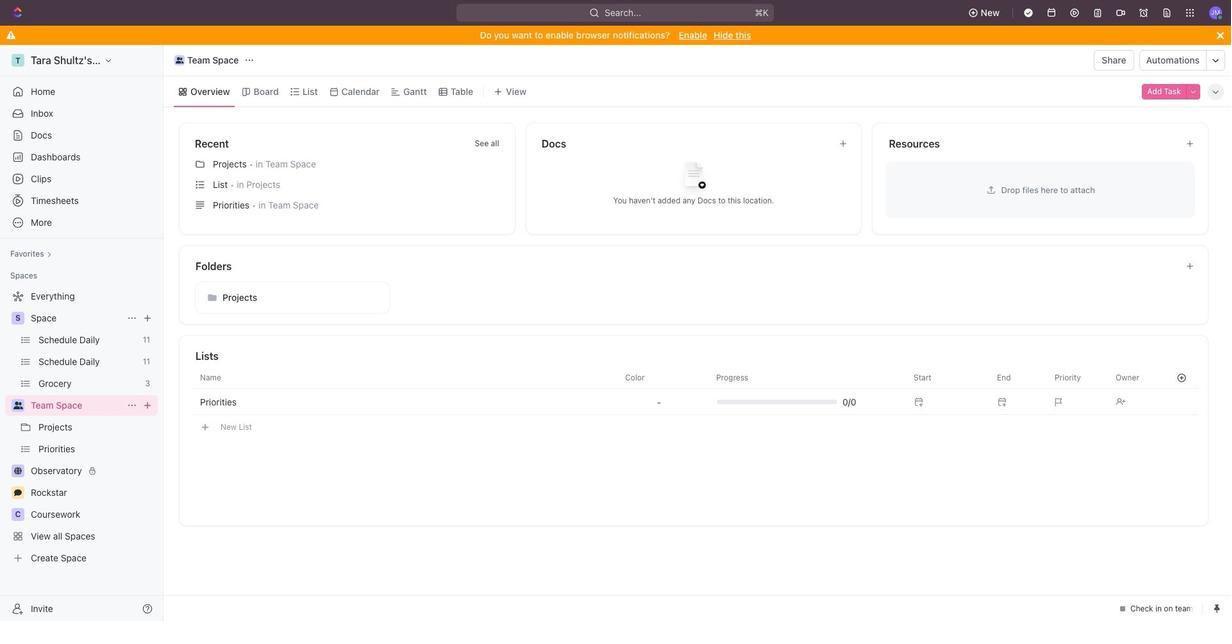 Task type: describe. For each thing, give the bounding box(es) containing it.
dropdown menu image
[[658, 397, 662, 407]]

1 vertical spatial user group image
[[13, 402, 23, 409]]

tree inside sidebar navigation
[[5, 286, 158, 569]]

globe image
[[14, 467, 22, 475]]



Task type: locate. For each thing, give the bounding box(es) containing it.
space, , element
[[12, 312, 24, 325]]

jeremy miller's workspace, , element
[[12, 54, 24, 67]]

1 horizontal spatial user group image
[[176, 57, 184, 64]]

user group image
[[176, 57, 184, 64], [13, 402, 23, 409]]

comment image
[[14, 489, 22, 497]]

coursework, , element
[[12, 508, 24, 521]]

sidebar navigation
[[0, 45, 166, 621]]

tree
[[5, 286, 158, 569]]

0 horizontal spatial user group image
[[13, 402, 23, 409]]

no most used docs image
[[669, 152, 720, 203]]

0 vertical spatial user group image
[[176, 57, 184, 64]]



Task type: vqa. For each thing, say whether or not it's contained in the screenshot.
bottommost user group IMAGE
yes



